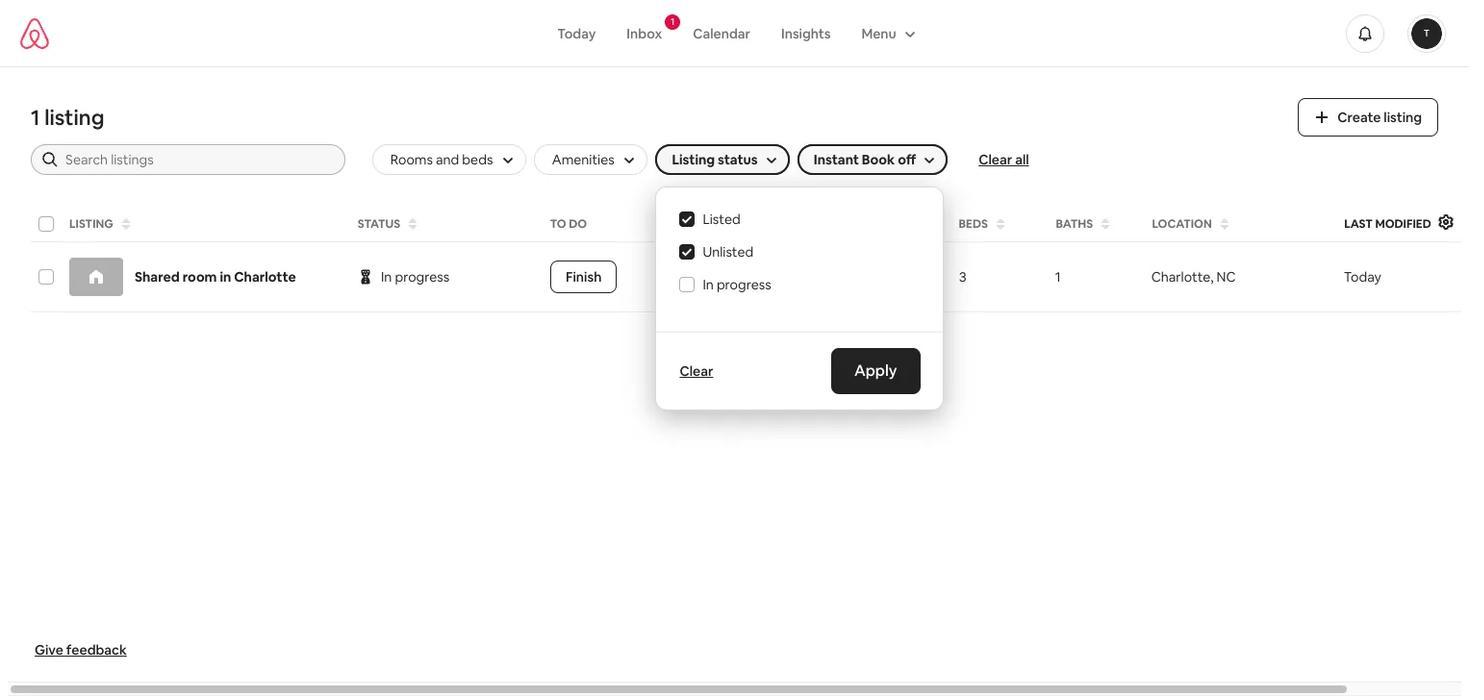 Task type: locate. For each thing, give the bounding box(es) containing it.
clear inside clear button
[[680, 363, 714, 380]]

in
[[381, 269, 392, 286], [703, 276, 714, 294]]

today
[[558, 25, 596, 42], [1344, 269, 1382, 286]]

clear for clear all
[[979, 151, 1013, 168]]

1 horizontal spatial clear
[[979, 151, 1013, 168]]

give feedback button
[[27, 634, 135, 667]]

1 horizontal spatial listing
[[672, 151, 715, 168]]

1 vertical spatial listing
[[69, 217, 113, 232]]

charlotte
[[234, 269, 296, 286]]

1 horizontal spatial listing
[[1385, 109, 1423, 126]]

clear
[[979, 151, 1013, 168], [680, 363, 714, 380]]

in down status
[[381, 269, 392, 286]]

listing button
[[64, 211, 348, 238]]

1 inside inbox 1 calendar
[[671, 15, 675, 27]]

1 horizontal spatial in
[[703, 276, 714, 294]]

listing for listing
[[69, 217, 113, 232]]

1 horizontal spatial in progress
[[703, 276, 772, 294]]

progress down status button
[[395, 269, 450, 286]]

in progress
[[381, 269, 450, 286], [703, 276, 772, 294]]

1 horizontal spatial today
[[1344, 269, 1382, 286]]

0 horizontal spatial in
[[381, 269, 392, 286]]

1 horizontal spatial 1
[[671, 15, 675, 27]]

0 vertical spatial clear
[[979, 151, 1013, 168]]

instant
[[743, 217, 792, 232]]

inbox
[[627, 25, 662, 42]]

listing status button
[[656, 144, 790, 175]]

feedback
[[66, 642, 127, 659]]

1
[[671, 15, 675, 27], [31, 104, 40, 131], [1056, 269, 1061, 286]]

create listing link
[[1299, 98, 1439, 137]]

1 for 1 listing
[[31, 104, 40, 131]]

in progress down status button
[[381, 269, 450, 286]]

instant book button
[[737, 211, 852, 238]]

3
[[959, 269, 967, 286]]

in down unlisted
[[703, 276, 714, 294]]

status button
[[352, 211, 541, 238]]

0 vertical spatial 1
[[671, 15, 675, 27]]

shared room in charlotte
[[135, 269, 296, 286]]

beds
[[959, 217, 989, 232]]

room
[[183, 269, 217, 286]]

clear inside clear all button
[[979, 151, 1013, 168]]

location button
[[1146, 211, 1335, 238]]

beds button
[[954, 211, 1046, 238]]

instant book
[[743, 217, 829, 232]]

1 horizontal spatial progress
[[717, 276, 772, 294]]

0 horizontal spatial listing
[[69, 217, 113, 232]]

0 horizontal spatial listing
[[44, 104, 104, 131]]

1 vertical spatial 1
[[31, 104, 40, 131]]

apply button
[[832, 348, 921, 395]]

give
[[35, 642, 63, 659]]

in progress inside apply dialog
[[703, 276, 772, 294]]

1 listing
[[31, 104, 104, 131]]

in progress down unlisted
[[703, 276, 772, 294]]

listing for listing status
[[672, 151, 715, 168]]

in
[[220, 269, 231, 286]]

progress inside apply dialog
[[717, 276, 772, 294]]

1 for 1
[[1056, 269, 1061, 286]]

listing inside listing status dropdown button
[[672, 151, 715, 168]]

menu
[[862, 25, 897, 42]]

clear all button
[[979, 150, 1030, 169]]

today left inbox
[[558, 25, 596, 42]]

listing status
[[672, 151, 758, 168]]

progress
[[395, 269, 450, 286], [717, 276, 772, 294]]

0 vertical spatial today
[[558, 25, 596, 42]]

0 horizontal spatial clear
[[680, 363, 714, 380]]

1 vertical spatial today
[[1344, 269, 1382, 286]]

listing inside listing button
[[69, 217, 113, 232]]

in progress for unlisted
[[703, 276, 772, 294]]

0 horizontal spatial in progress
[[381, 269, 450, 286]]

apply dialog
[[656, 187, 945, 411]]

apply
[[855, 361, 898, 381]]

0 horizontal spatial 1
[[31, 104, 40, 131]]

listed
[[703, 211, 741, 228]]

2 vertical spatial 1
[[1056, 269, 1061, 286]]

off
[[766, 269, 787, 286]]

0 vertical spatial listing
[[672, 151, 715, 168]]

book
[[794, 217, 829, 232]]

listing
[[672, 151, 715, 168], [69, 217, 113, 232]]

2 horizontal spatial 1
[[1056, 269, 1061, 286]]

listing
[[44, 104, 104, 131], [1385, 109, 1423, 126]]

today down last
[[1344, 269, 1382, 286]]

0 horizontal spatial progress
[[395, 269, 450, 286]]

menu button
[[847, 15, 928, 52]]

0 horizontal spatial today
[[558, 25, 596, 42]]

progress down unlisted
[[717, 276, 772, 294]]

last
[[1344, 217, 1373, 232]]

1 vertical spatial clear
[[680, 363, 714, 380]]

in inside apply dialog
[[703, 276, 714, 294]]



Task type: vqa. For each thing, say whether or not it's contained in the screenshot.
4.97 out of 5 average rating IMAGE
no



Task type: describe. For each thing, give the bounding box(es) containing it.
charlotte,
[[1152, 269, 1214, 286]]

in for unlisted
[[703, 276, 714, 294]]

give feedback
[[35, 642, 127, 659]]

in for shared room in charlotte
[[381, 269, 392, 286]]

clear all
[[979, 151, 1030, 168]]

unlisted
[[703, 244, 754, 261]]

clear button
[[672, 355, 721, 388]]

in progress for shared room in charlotte
[[381, 269, 450, 286]]

listing for 1 listing
[[44, 104, 104, 131]]

create listing
[[1338, 109, 1423, 126]]

all
[[1016, 151, 1030, 168]]

1 listing heading
[[31, 104, 1276, 131]]

progress for unlisted
[[717, 276, 772, 294]]

status
[[718, 151, 758, 168]]

inbox 1 calendar
[[627, 15, 751, 42]]

progress for shared room in charlotte
[[395, 269, 450, 286]]

main navigation menu image
[[1412, 18, 1443, 49]]

insights link
[[766, 15, 847, 52]]

finish link
[[551, 261, 617, 294]]

status
[[358, 217, 401, 232]]

calendar link
[[678, 15, 766, 52]]

insights
[[782, 25, 831, 42]]

shared
[[135, 269, 180, 286]]

create
[[1338, 109, 1382, 126]]

calendar
[[693, 25, 751, 42]]

listing for create listing
[[1385, 109, 1423, 126]]

last modified button
[[1339, 211, 1470, 238]]

location
[[1152, 217, 1212, 232]]

charlotte, nc
[[1152, 269, 1237, 286]]

clear for clear
[[680, 363, 714, 380]]

Search text field
[[65, 150, 332, 169]]

baths
[[1056, 217, 1093, 232]]

baths button
[[1050, 211, 1142, 238]]

instant book off image
[[743, 270, 759, 285]]

last modified
[[1344, 217, 1432, 232]]

finish
[[566, 269, 602, 286]]

nc
[[1217, 269, 1237, 286]]

modified
[[1375, 217, 1432, 232]]

today link
[[542, 15, 612, 52]]



